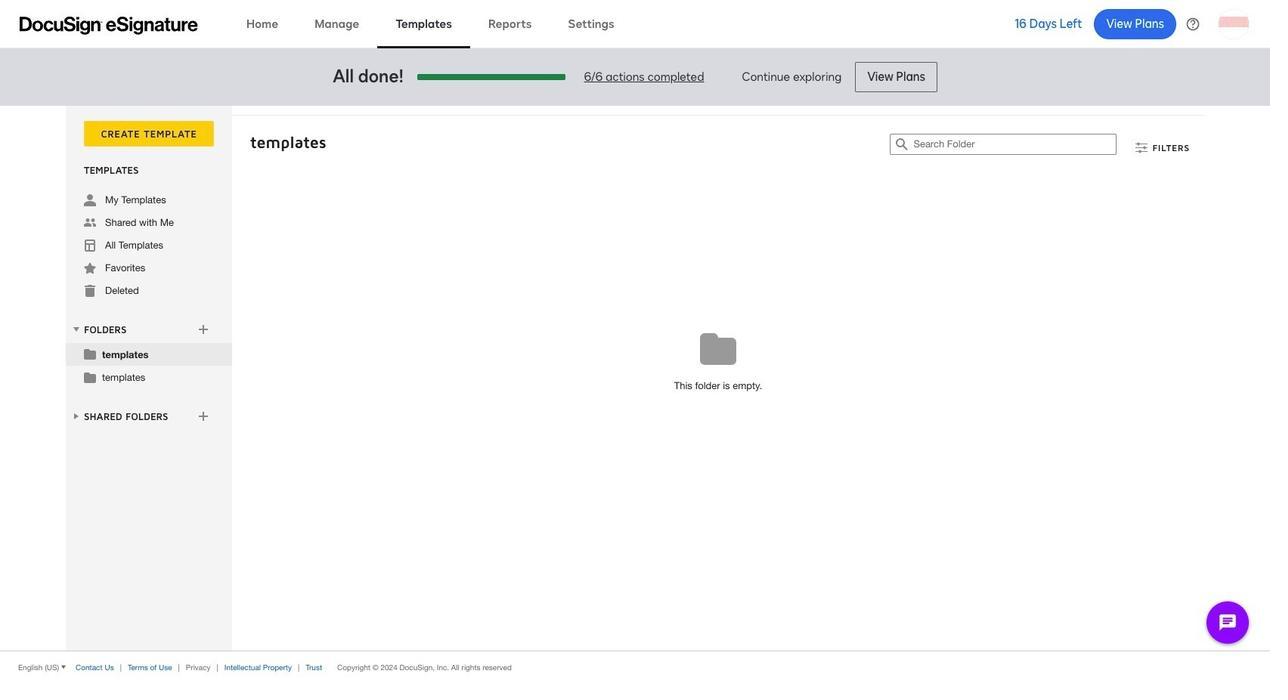 Task type: locate. For each thing, give the bounding box(es) containing it.
view folders image
[[70, 324, 82, 336]]

trash image
[[84, 285, 96, 297]]

docusign esignature image
[[20, 16, 198, 34]]

user image
[[84, 194, 96, 206]]

view shared folders image
[[70, 411, 82, 423]]

folder image
[[84, 371, 96, 383]]

your uploaded profile image image
[[1219, 9, 1250, 39]]

shared image
[[84, 217, 96, 229]]



Task type: describe. For each thing, give the bounding box(es) containing it.
templates image
[[84, 240, 96, 252]]

folder image
[[84, 348, 96, 360]]

Search Folder text field
[[914, 135, 1117, 154]]

star filled image
[[84, 262, 96, 275]]

secondary navigation region
[[66, 106, 1209, 651]]

more info region
[[0, 651, 1271, 684]]



Task type: vqa. For each thing, say whether or not it's contained in the screenshot.
third folder icon
no



